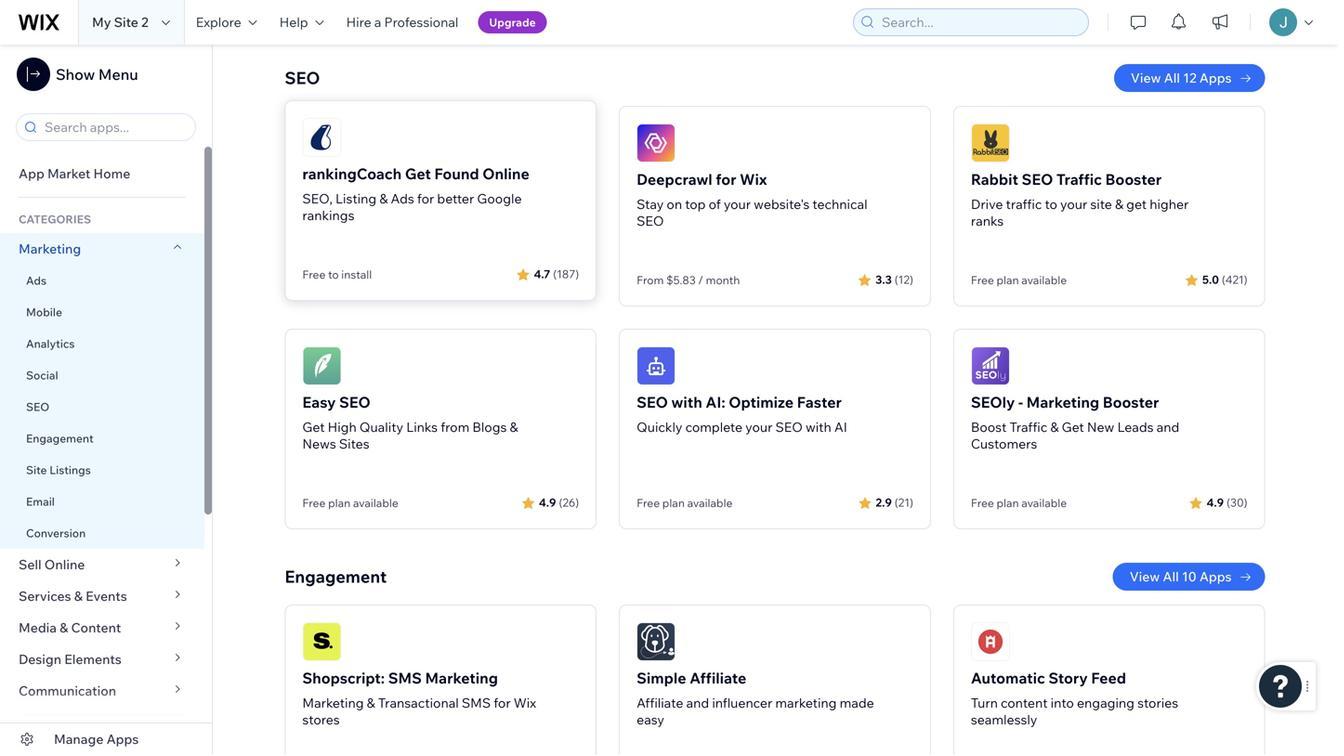 Task type: locate. For each thing, give the bounding box(es) containing it.
2 vertical spatial for
[[494, 696, 511, 712]]

get up the news
[[303, 419, 325, 436]]

found
[[435, 165, 479, 183]]

0 vertical spatial wix
[[740, 170, 768, 189]]

1 vertical spatial view
[[1130, 569, 1161, 585]]

view left 12
[[1132, 70, 1162, 86]]

seo,
[[303, 191, 333, 207]]

get
[[1127, 196, 1147, 212]]

1 vertical spatial and
[[687, 696, 710, 712]]

0 vertical spatial apps
[[1200, 70, 1233, 86]]

into
[[1051, 696, 1075, 712]]

engaging
[[1078, 696, 1135, 712]]

available down complete
[[688, 497, 733, 510]]

0 vertical spatial to
[[1046, 196, 1058, 212]]

with left ai:
[[672, 393, 703, 412]]

plan down 'ranks'
[[997, 273, 1020, 287]]

view inside view all 12 apps link
[[1132, 70, 1162, 86]]

your left site
[[1061, 196, 1088, 212]]

2 4.9 from the left
[[1207, 496, 1225, 510]]

0 vertical spatial for
[[716, 170, 737, 189]]

available down sites
[[353, 497, 399, 510]]

2 horizontal spatial get
[[1062, 419, 1085, 436]]

apps right 12
[[1200, 70, 1233, 86]]

& left new
[[1051, 419, 1060, 436]]

stay
[[637, 196, 664, 212]]

manage apps link
[[0, 724, 212, 756]]

free plan available down sites
[[303, 497, 399, 510]]

rankingcoach get found online logo image
[[303, 118, 342, 157]]

site inside sidebar element
[[26, 464, 47, 477]]

from
[[637, 273, 664, 287]]

to right traffic
[[1046, 196, 1058, 212]]

marketing up transactional
[[425, 669, 498, 688]]

help
[[280, 14, 308, 30]]

free down the news
[[303, 497, 326, 510]]

4.7 (187)
[[534, 267, 579, 281]]

hire a professional link
[[335, 0, 470, 45]]

view all 10 apps link
[[1114, 563, 1266, 591]]

blogs
[[473, 419, 507, 436]]

traffic up site
[[1057, 170, 1103, 189]]

0 horizontal spatial online
[[44, 557, 85, 573]]

design
[[19, 652, 61, 668]]

to
[[1046, 196, 1058, 212], [328, 268, 339, 282]]

1 vertical spatial booster
[[1103, 393, 1160, 412]]

view for engagement
[[1130, 569, 1161, 585]]

easy
[[637, 712, 665, 729]]

10
[[1183, 569, 1197, 585]]

news
[[303, 436, 336, 452]]

& inside 'seoly - marketing booster boost traffic & get new leads and customers'
[[1051, 419, 1060, 436]]

plan down quickly
[[663, 497, 685, 510]]

1 vertical spatial site
[[26, 464, 47, 477]]

& left the events
[[74, 589, 83, 605]]

services & events
[[19, 589, 127, 605]]

site left 2
[[114, 14, 138, 30]]

0 horizontal spatial and
[[687, 696, 710, 712]]

communication link
[[0, 676, 205, 708]]

(30)
[[1227, 496, 1248, 510]]

affiliate
[[690, 669, 747, 688], [637, 696, 684, 712]]

all left 10
[[1164, 569, 1180, 585]]

1 vertical spatial for
[[417, 191, 434, 207]]

1 vertical spatial ads
[[26, 274, 46, 288]]

4.7
[[534, 267, 551, 281]]

4.9 left (30)
[[1207, 496, 1225, 510]]

marketing right '-'
[[1027, 393, 1100, 412]]

online down the conversion
[[44, 557, 85, 573]]

1 vertical spatial online
[[44, 557, 85, 573]]

hire a professional
[[346, 14, 459, 30]]

all left 12
[[1165, 70, 1181, 86]]

& right blogs
[[510, 419, 518, 436]]

to left install
[[328, 268, 339, 282]]

view for seo
[[1132, 70, 1162, 86]]

your inside rabbit seo traffic booster drive traffic to your site & get higher ranks
[[1061, 196, 1088, 212]]

top
[[686, 196, 706, 212]]

1 horizontal spatial ads
[[391, 191, 414, 207]]

to inside rabbit seo traffic booster drive traffic to your site & get higher ranks
[[1046, 196, 1058, 212]]

seo up high
[[339, 393, 371, 412]]

0 horizontal spatial ads
[[26, 274, 46, 288]]

booster inside rabbit seo traffic booster drive traffic to your site & get higher ranks
[[1106, 170, 1162, 189]]

&
[[380, 191, 388, 207], [1116, 196, 1124, 212], [510, 419, 518, 436], [1051, 419, 1060, 436], [74, 589, 83, 605], [60, 620, 68, 636], [367, 696, 375, 712]]

story
[[1049, 669, 1088, 688]]

online
[[483, 165, 530, 183], [44, 557, 85, 573]]

wix inside deepcrawl for wix stay on top of your website's technical seo
[[740, 170, 768, 189]]

install
[[342, 268, 372, 282]]

get inside 'rankingcoach get found online seo, listing & ads for better google rankings'
[[405, 165, 431, 183]]

2 vertical spatial apps
[[107, 732, 139, 748]]

shopscript: sms marketing logo image
[[303, 623, 342, 662]]

0 horizontal spatial for
[[417, 191, 434, 207]]

engagement up shopscript: sms marketing logo
[[285, 567, 387, 588]]

ads up mobile
[[26, 274, 46, 288]]

seo down stay
[[637, 213, 664, 229]]

4.9 (26)
[[539, 496, 579, 510]]

deepcrawl for wix logo image
[[637, 124, 676, 163]]

free for seoly - marketing booster
[[972, 497, 995, 510]]

sms up transactional
[[388, 669, 422, 688]]

& left get
[[1116, 196, 1124, 212]]

view all 10 apps
[[1130, 569, 1233, 585]]

traffic inside rabbit seo traffic booster drive traffic to your site & get higher ranks
[[1057, 170, 1103, 189]]

4.9 left the (26)
[[539, 496, 556, 510]]

1 horizontal spatial for
[[494, 696, 511, 712]]

view
[[1132, 70, 1162, 86], [1130, 569, 1161, 585]]

for left better
[[417, 191, 434, 207]]

shopscript: sms marketing marketing & transactional sms for wix stores
[[303, 669, 537, 729]]

seo down 'social'
[[26, 400, 49, 414]]

wix inside shopscript: sms marketing marketing & transactional sms for wix stores
[[514, 696, 537, 712]]

marketing up stores
[[303, 696, 364, 712]]

your for traffic
[[1061, 196, 1088, 212]]

(26)
[[559, 496, 579, 510]]

rankingcoach get found online seo, listing & ads for better google rankings
[[303, 165, 530, 224]]

with left ai
[[806, 419, 832, 436]]

ads inside 'rankingcoach get found online seo, listing & ads for better google rankings'
[[391, 191, 414, 207]]

my
[[92, 14, 111, 30]]

content
[[71, 620, 121, 636]]

0 vertical spatial online
[[483, 165, 530, 183]]

new
[[1088, 419, 1115, 436]]

ads inside sidebar element
[[26, 274, 46, 288]]

available for marketing
[[1022, 497, 1068, 510]]

apps for seo
[[1200, 70, 1233, 86]]

1 4.9 from the left
[[539, 496, 556, 510]]

$5.83
[[667, 273, 696, 287]]

0 vertical spatial traffic
[[1057, 170, 1103, 189]]

get
[[405, 165, 431, 183], [303, 419, 325, 436], [1062, 419, 1085, 436]]

available down traffic
[[1022, 273, 1068, 287]]

0 vertical spatial engagement
[[26, 432, 94, 446]]

get left found
[[405, 165, 431, 183]]

apps for engagement
[[1200, 569, 1233, 585]]

booster up get
[[1106, 170, 1162, 189]]

& down shopscript: at left bottom
[[367, 696, 375, 712]]

2 horizontal spatial for
[[716, 170, 737, 189]]

email
[[26, 495, 55, 509]]

your down optimize
[[746, 419, 773, 436]]

apps inside sidebar element
[[107, 732, 139, 748]]

marketing inside sidebar element
[[19, 241, 81, 257]]

affiliate up easy
[[637, 696, 684, 712]]

for up of
[[716, 170, 737, 189]]

leads
[[1118, 419, 1154, 436]]

view left 10
[[1130, 569, 1161, 585]]

view all 12 apps
[[1132, 70, 1233, 86]]

0 horizontal spatial with
[[672, 393, 703, 412]]

your
[[724, 196, 751, 212], [1061, 196, 1088, 212], [746, 419, 773, 436]]

affiliate up influencer
[[690, 669, 747, 688]]

4.9
[[539, 496, 556, 510], [1207, 496, 1225, 510]]

1 horizontal spatial site
[[114, 14, 138, 30]]

1 horizontal spatial wix
[[740, 170, 768, 189]]

booster up leads
[[1103, 393, 1160, 412]]

a
[[375, 14, 382, 30]]

your inside deepcrawl for wix stay on top of your website's technical seo
[[724, 196, 751, 212]]

seo inside deepcrawl for wix stay on top of your website's technical seo
[[637, 213, 664, 229]]

and right leads
[[1157, 419, 1180, 436]]

1 vertical spatial all
[[1164, 569, 1180, 585]]

view inside view all 10 apps link
[[1130, 569, 1161, 585]]

free plan available down 'ranks'
[[972, 273, 1068, 287]]

1 horizontal spatial traffic
[[1057, 170, 1103, 189]]

ai
[[835, 419, 848, 436]]

your right of
[[724, 196, 751, 212]]

1 horizontal spatial to
[[1046, 196, 1058, 212]]

seo inside sidebar element
[[26, 400, 49, 414]]

1 vertical spatial apps
[[1200, 569, 1233, 585]]

marketing down categories
[[19, 241, 81, 257]]

1 horizontal spatial get
[[405, 165, 431, 183]]

1 horizontal spatial 4.9
[[1207, 496, 1225, 510]]

wix
[[740, 170, 768, 189], [514, 696, 537, 712]]

your for ai:
[[746, 419, 773, 436]]

traffic inside 'seoly - marketing booster boost traffic & get new leads and customers'
[[1010, 419, 1048, 436]]

email link
[[0, 486, 205, 518]]

your for wix
[[724, 196, 751, 212]]

available down customers
[[1022, 497, 1068, 510]]

plan down customers
[[997, 497, 1020, 510]]

your inside 'seo with ai: optimize faster quickly complete your seo with ai'
[[746, 419, 773, 436]]

sell
[[19, 557, 42, 573]]

design elements link
[[0, 644, 205, 676]]

site up email
[[26, 464, 47, 477]]

3.3
[[876, 273, 892, 287]]

and down simple
[[687, 696, 710, 712]]

available
[[1022, 273, 1068, 287], [353, 497, 399, 510], [688, 497, 733, 510], [1022, 497, 1068, 510]]

free for rabbit seo traffic booster
[[972, 273, 995, 287]]

1 horizontal spatial online
[[483, 165, 530, 183]]

1 vertical spatial sms
[[462, 696, 491, 712]]

communication
[[19, 683, 119, 700]]

0 horizontal spatial affiliate
[[637, 696, 684, 712]]

free
[[303, 268, 326, 282], [972, 273, 995, 287], [303, 497, 326, 510], [637, 497, 660, 510], [972, 497, 995, 510]]

1 vertical spatial engagement
[[285, 567, 387, 588]]

free plan available down customers
[[972, 497, 1068, 510]]

0 vertical spatial view
[[1132, 70, 1162, 86]]

0 horizontal spatial wix
[[514, 696, 537, 712]]

0 vertical spatial site
[[114, 14, 138, 30]]

engagement up site listings
[[26, 432, 94, 446]]

seo down help button at the top left of the page
[[285, 67, 320, 88]]

1 vertical spatial affiliate
[[637, 696, 684, 712]]

ads link
[[0, 265, 205, 297]]

ads right "listing"
[[391, 191, 414, 207]]

1 horizontal spatial affiliate
[[690, 669, 747, 688]]

apps right 10
[[1200, 569, 1233, 585]]

seoly - marketing booster boost traffic & get new leads and customers
[[972, 393, 1180, 452]]

sms right transactional
[[462, 696, 491, 712]]

& inside easy seo get high quality links from blogs & news sites
[[510, 419, 518, 436]]

rabbit seo traffic booster drive traffic to your site & get higher ranks
[[972, 170, 1190, 229]]

0 vertical spatial sms
[[388, 669, 422, 688]]

and inside 'seoly - marketing booster boost traffic & get new leads and customers'
[[1157, 419, 1180, 436]]

explore
[[196, 14, 241, 30]]

customers
[[972, 436, 1038, 452]]

0 vertical spatial with
[[672, 393, 703, 412]]

0 vertical spatial ads
[[391, 191, 414, 207]]

plan down sites
[[328, 497, 351, 510]]

free down customers
[[972, 497, 995, 510]]

free down 'ranks'
[[972, 273, 995, 287]]

1 vertical spatial wix
[[514, 696, 537, 712]]

free to install
[[303, 268, 372, 282]]

for right transactional
[[494, 696, 511, 712]]

plan
[[997, 273, 1020, 287], [328, 497, 351, 510], [663, 497, 685, 510], [997, 497, 1020, 510]]

booster inside 'seoly - marketing booster boost traffic & get new leads and customers'
[[1103, 393, 1160, 412]]

free plan available
[[972, 273, 1068, 287], [303, 497, 399, 510], [637, 497, 733, 510], [972, 497, 1068, 510]]

0 vertical spatial all
[[1165, 70, 1181, 86]]

& right "listing"
[[380, 191, 388, 207]]

sell online
[[19, 557, 85, 573]]

0 horizontal spatial get
[[303, 419, 325, 436]]

online up google
[[483, 165, 530, 183]]

for inside deepcrawl for wix stay on top of your website's technical seo
[[716, 170, 737, 189]]

traffic
[[1057, 170, 1103, 189], [1010, 419, 1048, 436]]

get left new
[[1062, 419, 1085, 436]]

seo up quickly
[[637, 393, 668, 412]]

0 vertical spatial booster
[[1106, 170, 1162, 189]]

free down quickly
[[637, 497, 660, 510]]

1 vertical spatial traffic
[[1010, 419, 1048, 436]]

analytics link
[[0, 328, 205, 360]]

4.9 (30)
[[1207, 496, 1248, 510]]

stores
[[303, 712, 340, 729]]

faster
[[797, 393, 842, 412]]

1 vertical spatial to
[[328, 268, 339, 282]]

stories
[[1138, 696, 1179, 712]]

& inside shopscript: sms marketing marketing & transactional sms for wix stores
[[367, 696, 375, 712]]

1 horizontal spatial sms
[[462, 696, 491, 712]]

seo up traffic
[[1022, 170, 1054, 189]]

0 horizontal spatial site
[[26, 464, 47, 477]]

traffic down '-'
[[1010, 419, 1048, 436]]

0 horizontal spatial traffic
[[1010, 419, 1048, 436]]

mobile link
[[0, 297, 205, 328]]

0 horizontal spatial 4.9
[[539, 496, 556, 510]]

& right media
[[60, 620, 68, 636]]

2
[[141, 14, 149, 30]]

1 vertical spatial with
[[806, 419, 832, 436]]

plan for get
[[328, 497, 351, 510]]

events
[[86, 589, 127, 605]]

1 horizontal spatial and
[[1157, 419, 1180, 436]]

0 horizontal spatial engagement
[[26, 432, 94, 446]]

0 vertical spatial and
[[1157, 419, 1180, 436]]

rankings
[[303, 207, 355, 224]]

apps right manage
[[107, 732, 139, 748]]

free plan available down quickly
[[637, 497, 733, 510]]



Task type: describe. For each thing, give the bounding box(es) containing it.
all for engagement
[[1164, 569, 1180, 585]]

manage
[[54, 732, 104, 748]]

quality
[[360, 419, 404, 436]]

0 vertical spatial affiliate
[[690, 669, 747, 688]]

automatic story feed logo image
[[972, 623, 1011, 662]]

quickly
[[637, 419, 683, 436]]

ranks
[[972, 213, 1004, 229]]

simple affiliate logo image
[[637, 623, 676, 662]]

4.9 for easy seo
[[539, 496, 556, 510]]

available for ai:
[[688, 497, 733, 510]]

website's
[[754, 196, 810, 212]]

/
[[699, 273, 704, 287]]

1 horizontal spatial engagement
[[285, 567, 387, 588]]

seoly
[[972, 393, 1016, 412]]

automatic story feed turn content into engaging stories seamlessly
[[972, 669, 1179, 729]]

automatic
[[972, 669, 1046, 688]]

from
[[441, 419, 470, 436]]

(421)
[[1223, 273, 1248, 287]]

0 horizontal spatial sms
[[388, 669, 422, 688]]

feed
[[1092, 669, 1127, 688]]

shopscript:
[[303, 669, 385, 688]]

analytics
[[26, 337, 75, 351]]

free plan available for ai:
[[637, 497, 733, 510]]

traffic
[[1007, 196, 1043, 212]]

free for seo with ai: optimize faster
[[637, 497, 660, 510]]

for inside 'rankingcoach get found online seo, listing & ads for better google rankings'
[[417, 191, 434, 207]]

help button
[[268, 0, 335, 45]]

high
[[328, 419, 357, 436]]

elements
[[64, 652, 122, 668]]

sell online link
[[0, 550, 205, 581]]

seo with ai: optimize faster quickly complete your seo with ai
[[637, 393, 848, 436]]

Search apps... field
[[39, 114, 190, 140]]

rankingcoach
[[303, 165, 402, 183]]

sites
[[339, 436, 370, 452]]

2.9 (21)
[[876, 496, 914, 510]]

view all 12 apps link
[[1115, 64, 1266, 92]]

engagement inside sidebar element
[[26, 432, 94, 446]]

deepcrawl for wix stay on top of your website's technical seo
[[637, 170, 868, 229]]

0 horizontal spatial to
[[328, 268, 339, 282]]

turn
[[972, 696, 999, 712]]

available for get
[[353, 497, 399, 510]]

upgrade button
[[478, 11, 547, 33]]

show menu button
[[17, 58, 138, 91]]

5.0
[[1203, 273, 1220, 287]]

marketing link
[[0, 233, 205, 265]]

marketing
[[776, 696, 837, 712]]

& inside rabbit seo traffic booster drive traffic to your site & get higher ranks
[[1116, 196, 1124, 212]]

free plan available for marketing
[[972, 497, 1068, 510]]

links
[[407, 419, 438, 436]]

seo inside easy seo get high quality links from blogs & news sites
[[339, 393, 371, 412]]

social
[[26, 369, 58, 383]]

conversion link
[[0, 518, 205, 550]]

easy seo get high quality links from blogs & news sites
[[303, 393, 518, 452]]

professional
[[385, 14, 459, 30]]

seo inside rabbit seo traffic booster drive traffic to your site & get higher ranks
[[1022, 170, 1054, 189]]

on
[[667, 196, 683, 212]]

higher
[[1150, 196, 1190, 212]]

(12)
[[895, 273, 914, 287]]

booster for rabbit seo traffic booster
[[1106, 170, 1162, 189]]

simple
[[637, 669, 687, 688]]

seo down optimize
[[776, 419, 803, 436]]

of
[[709, 196, 721, 212]]

seo with ai: optimize faster logo image
[[637, 347, 676, 386]]

media & content
[[19, 620, 121, 636]]

from $5.83 / month
[[637, 273, 740, 287]]

all for seo
[[1165, 70, 1181, 86]]

services
[[19, 589, 71, 605]]

app market home link
[[0, 158, 205, 190]]

2.9
[[876, 496, 892, 510]]

deepcrawl
[[637, 170, 713, 189]]

listing
[[336, 191, 377, 207]]

market
[[47, 166, 91, 182]]

online inside sidebar element
[[44, 557, 85, 573]]

& inside 'rankingcoach get found online seo, listing & ads for better google rankings'
[[380, 191, 388, 207]]

seoly - marketing booster logo image
[[972, 347, 1011, 386]]

optimize
[[729, 393, 794, 412]]

rabbit seo traffic booster logo image
[[972, 124, 1011, 163]]

app market home
[[19, 166, 130, 182]]

and inside 'simple affiliate affiliate and influencer marketing made easy'
[[687, 696, 710, 712]]

free for easy seo
[[303, 497, 326, 510]]

free left install
[[303, 268, 326, 282]]

easy seo logo image
[[303, 347, 342, 386]]

plan for traffic
[[997, 273, 1020, 287]]

drive
[[972, 196, 1004, 212]]

simple affiliate affiliate and influencer marketing made easy
[[637, 669, 875, 729]]

free plan available for get
[[303, 497, 399, 510]]

engagement link
[[0, 423, 205, 455]]

conversion
[[26, 527, 86, 541]]

home
[[93, 166, 130, 182]]

get inside easy seo get high quality links from blogs & news sites
[[303, 419, 325, 436]]

booster for seoly - marketing booster
[[1103, 393, 1160, 412]]

design elements
[[19, 652, 122, 668]]

google
[[477, 191, 522, 207]]

made
[[840, 696, 875, 712]]

12
[[1184, 70, 1197, 86]]

marketing inside 'seoly - marketing booster boost traffic & get new leads and customers'
[[1027, 393, 1100, 412]]

plan for marketing
[[997, 497, 1020, 510]]

available for traffic
[[1022, 273, 1068, 287]]

online inside 'rankingcoach get found online seo, listing & ads for better google rankings'
[[483, 165, 530, 183]]

sidebar element
[[0, 45, 213, 756]]

get inside 'seoly - marketing booster boost traffic & get new leads and customers'
[[1062, 419, 1085, 436]]

plan for ai:
[[663, 497, 685, 510]]

social link
[[0, 360, 205, 391]]

free plan available for traffic
[[972, 273, 1068, 287]]

listings
[[49, 464, 91, 477]]

manage apps
[[54, 732, 139, 748]]

Search... field
[[877, 9, 1083, 35]]

transactional
[[378, 696, 459, 712]]

1 horizontal spatial with
[[806, 419, 832, 436]]

upgrade
[[489, 15, 536, 29]]

categories
[[19, 212, 91, 226]]

easy
[[303, 393, 336, 412]]

-
[[1019, 393, 1024, 412]]

& inside "link"
[[60, 620, 68, 636]]

4.9 for seoly - marketing booster
[[1207, 496, 1225, 510]]

show
[[56, 65, 95, 84]]

ai:
[[706, 393, 726, 412]]

for inside shopscript: sms marketing marketing & transactional sms for wix stores
[[494, 696, 511, 712]]

3.3 (12)
[[876, 273, 914, 287]]

technical
[[813, 196, 868, 212]]



Task type: vqa. For each thing, say whether or not it's contained in the screenshot.


